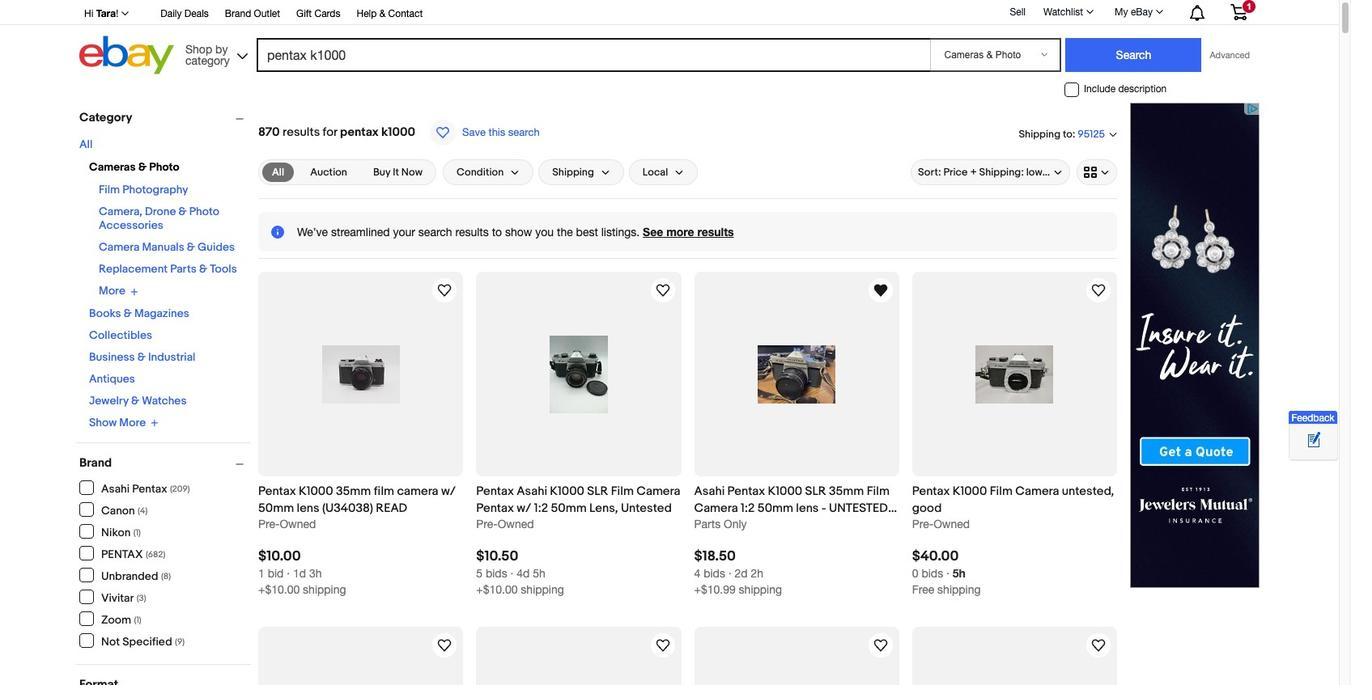 Task type: vqa. For each thing, say whether or not it's contained in the screenshot.


Task type: describe. For each thing, give the bounding box(es) containing it.
save
[[462, 126, 486, 138]]

best
[[576, 226, 598, 239]]

k1000 inside asahi pentax k1000 slr 35mm film camera 1:2 50mm lens - untested- sold as is
[[768, 484, 803, 500]]

1:2 inside asahi pentax k1000 slr 35mm film camera 1:2 50mm lens - untested- sold as is
[[741, 501, 755, 517]]

more
[[667, 225, 695, 239]]

slr for lens,
[[587, 484, 608, 500]]

lens inside pentax k1000 35mm film camera w/ 50mm lens (u34038) read pre-owned
[[297, 501, 320, 517]]

$40.00 0 bids · 5h free shipping
[[912, 549, 981, 597]]

vivitar
[[101, 592, 134, 605]]

sold
[[694, 519, 726, 534]]

condition button
[[443, 160, 534, 185]]

35mm inside pentax k1000 35mm film camera w/ 50mm lens (u34038) read pre-owned
[[336, 484, 371, 500]]

to inside the we've streamlined your search results to show you the best listings. see more results
[[492, 226, 502, 239]]

lens inside asahi pentax k1000 slr 35mm film camera 1:2 50mm lens - untested- sold as is
[[796, 501, 819, 517]]

include
[[1084, 84, 1116, 95]]

help & contact link
[[357, 6, 423, 23]]

pentax asahi k1000 slr film camera pentax w/ 1:2 50mm lens, untested heading
[[476, 484, 681, 517]]

photography
[[123, 183, 188, 197]]

$10.50
[[476, 549, 519, 566]]

brand outlet link
[[225, 6, 280, 23]]

outlet
[[254, 8, 280, 19]]

5
[[476, 568, 483, 581]]

buy it now link
[[364, 163, 432, 182]]

watch pentax asahi k1000 slr film camera pentax w/ 1:2 50mm lens, untested image
[[653, 281, 673, 300]]

k1000 inside pentax k1000 35mm film camera w/ 50mm lens (u34038) read pre-owned
[[299, 484, 333, 500]]

+$10.00 for $10.50
[[476, 584, 518, 597]]

asahi pentax k1000 slr 35mm film camera 1:2 50mm lens - untested- sold as is heading
[[694, 484, 897, 534]]

help
[[357, 8, 377, 19]]

pentax k1000 35mm film camera w/ 50mm lens (u34038) read image
[[322, 346, 400, 404]]

!
[[116, 8, 118, 19]]

gift cards
[[296, 8, 341, 19]]

camera, drone & photo accessories link
[[99, 205, 219, 232]]

asahi for asahi pentax (209)
[[101, 482, 130, 496]]

magazines
[[134, 307, 189, 320]]

1 inside 1 link
[[1247, 2, 1252, 11]]

(4)
[[138, 506, 148, 516]]

none submit inside shop by category banner
[[1066, 38, 1202, 72]]

main content containing $10.00
[[252, 103, 1124, 686]]

local button
[[629, 160, 698, 185]]

unbranded
[[101, 570, 158, 583]]

:
[[1073, 128, 1076, 141]]

account navigation
[[75, 0, 1260, 25]]

antiques link
[[89, 372, 135, 386]]

jewelry
[[89, 394, 129, 408]]

+
[[971, 166, 977, 179]]

camera manuals & guides link
[[99, 241, 235, 254]]

pentax inside pentax k1000 film camera untested, good pre-owned
[[912, 484, 950, 500]]

watch asahi pentax k1000 camera with 50mm lens image
[[871, 637, 891, 656]]

pentax k1000 film camera untested, good link
[[912, 484, 1118, 518]]

-
[[822, 501, 827, 517]]

drone
[[145, 205, 176, 219]]

& right business
[[137, 350, 146, 364]]

$10.00
[[258, 549, 301, 566]]

auction
[[310, 166, 347, 179]]

pre- inside pentax k1000 film camera untested, good pre-owned
[[912, 519, 934, 531]]

brand outlet
[[225, 8, 280, 19]]

k1000
[[381, 125, 415, 140]]

sell link
[[1003, 6, 1033, 18]]

tara
[[96, 7, 116, 19]]

now
[[402, 166, 423, 179]]

daily
[[161, 8, 182, 19]]

listings.
[[601, 226, 640, 239]]

it
[[393, 166, 399, 179]]

canon (4)
[[101, 504, 148, 518]]

advanced
[[1210, 50, 1250, 60]]

the
[[557, 226, 573, 239]]

parts inside 'main content'
[[694, 519, 721, 531]]

& up show more button
[[131, 394, 139, 408]]

to inside shipping to : 95125
[[1063, 128, 1073, 141]]

3h
[[309, 568, 322, 581]]

asahi pentax k1000 slr 35mm film camera 1:2 50mm lens - untested- sold as is
[[694, 484, 893, 534]]

camera,
[[99, 205, 142, 219]]

your
[[393, 226, 415, 239]]

not specified (9)
[[101, 635, 185, 649]]

1 link
[[1221, 0, 1258, 23]]

film
[[374, 484, 394, 500]]

5h inside $10.50 5 bids · 4d 5h +$10.00 shipping
[[533, 568, 546, 581]]

watch pentax k1000 slr 35mm film camera w/vivitar 28-80 mm zoom lens and film image
[[653, 637, 673, 656]]

& up film photography link
[[138, 160, 147, 174]]

50mm inside asahi pentax k1000 slr 35mm film camera 1:2 50mm lens - untested- sold as is
[[758, 501, 794, 517]]

shipping inside $40.00 0 bids · 5h free shipping
[[938, 584, 981, 597]]

antiques
[[89, 372, 135, 386]]

& right books
[[124, 307, 132, 320]]

results inside the we've streamlined your search results to show you the best listings. see more results
[[456, 226, 489, 239]]

shop
[[185, 43, 212, 55]]

0 horizontal spatial results
[[283, 125, 320, 140]]

0 vertical spatial photo
[[149, 160, 179, 174]]

search inside the we've streamlined your search results to show you the best listings. see more results
[[419, 226, 452, 239]]

shipping for shipping to : 95125
[[1019, 128, 1061, 141]]

pentax k1000 35mm film camera w/ 50mm lens (u34038) read link
[[258, 484, 463, 518]]

local
[[643, 166, 668, 179]]

watch pentax k k1000 - camera image
[[1089, 637, 1109, 656]]

price
[[944, 166, 968, 179]]

daily deals link
[[161, 6, 209, 23]]

asahi pentax (209)
[[101, 482, 190, 496]]

film photography link
[[99, 183, 188, 197]]

· for $10.50
[[511, 568, 514, 581]]

(1) for zoom
[[134, 615, 141, 626]]

film inside pentax k1000 film camera untested, good pre-owned
[[990, 484, 1013, 500]]

pentax k1000 film camera untested, good heading
[[912, 484, 1115, 517]]

shipping for $18.50
[[739, 584, 782, 597]]

(209)
[[170, 484, 190, 494]]

sort:
[[918, 166, 942, 179]]

pentax asahi k1000 slr film camera pentax w/ 1:2 50mm lens, untested pre-owned
[[476, 484, 681, 531]]

1:2 inside pentax asahi k1000 slr film camera pentax w/ 1:2 50mm lens, untested pre-owned
[[534, 501, 548, 517]]

k1000 inside pentax asahi k1000 slr film camera pentax w/ 1:2 50mm lens, untested pre-owned
[[550, 484, 585, 500]]

books
[[89, 307, 121, 320]]

(1) for nikon
[[133, 528, 141, 538]]

save this search button
[[425, 119, 545, 147]]

asahi for asahi pentax k1000 slr 35mm film camera 1:2 50mm lens - untested- sold as is
[[694, 484, 725, 500]]

not
[[101, 635, 120, 649]]

& left guides
[[187, 241, 195, 254]]

All selected text field
[[272, 165, 284, 180]]

(u34038)
[[322, 501, 373, 517]]

2 horizontal spatial results
[[698, 225, 734, 239]]

owned inside pentax k1000 film camera untested, good pre-owned
[[934, 519, 970, 531]]

photo inside film photography camera, drone & photo accessories camera manuals & guides replacement parts & tools
[[189, 205, 219, 219]]

k1000 inside pentax k1000 film camera untested, good pre-owned
[[953, 484, 988, 500]]

pre- inside pentax k1000 35mm film camera w/ 50mm lens (u34038) read pre-owned
[[258, 519, 280, 531]]

untested-
[[829, 501, 893, 517]]

+$10.99
[[694, 584, 736, 597]]

bids for $40.00
[[922, 568, 944, 581]]

unbranded (8)
[[101, 570, 171, 583]]

show
[[505, 226, 532, 239]]

guides
[[198, 241, 235, 254]]

(8)
[[161, 571, 171, 582]]

owned inside pentax k1000 35mm film camera w/ 50mm lens (u34038) read pre-owned
[[280, 519, 316, 531]]

include description
[[1084, 84, 1167, 95]]

watchlist link
[[1035, 2, 1101, 22]]

1d
[[293, 568, 306, 581]]

sort: price + shipping: lowest first button
[[911, 160, 1079, 185]]

870 results for pentax k1000
[[258, 125, 415, 140]]

brand for brand outlet
[[225, 8, 251, 19]]

0 vertical spatial all link
[[79, 138, 93, 151]]



Task type: locate. For each thing, give the bounding box(es) containing it.
slr up - on the right of the page
[[805, 484, 827, 500]]

1 horizontal spatial to
[[1063, 128, 1073, 141]]

pre- down good
[[912, 519, 934, 531]]

50mm inside pentax k1000 35mm film camera w/ 50mm lens (u34038) read pre-owned
[[258, 501, 294, 517]]

5h right 4d
[[533, 568, 546, 581]]

0 horizontal spatial +$10.00
[[258, 584, 300, 597]]

shipping up the
[[552, 166, 594, 179]]

free
[[912, 584, 935, 597]]

slr inside pentax asahi k1000 slr film camera pentax w/ 1:2 50mm lens, untested pre-owned
[[587, 484, 608, 500]]

0 horizontal spatial bids
[[486, 568, 507, 581]]

w/ right camera
[[441, 484, 456, 500]]

collectibles
[[89, 328, 152, 342]]

save this search
[[462, 126, 540, 138]]

2 +$10.00 from the left
[[476, 584, 518, 597]]

to left 95125
[[1063, 128, 1073, 141]]

(1) inside zoom (1)
[[134, 615, 141, 626]]

shipping inside $18.50 4 bids · 2d 2h +$10.99 shipping
[[739, 584, 782, 597]]

1 owned from the left
[[280, 519, 316, 531]]

+$10.00 inside $10.00 1 bid · 1d 3h +$10.00 shipping
[[258, 584, 300, 597]]

asahi inside pentax asahi k1000 slr film camera pentax w/ 1:2 50mm lens, untested pre-owned
[[517, 484, 547, 500]]

books & magazines collectibles business & industrial antiques jewelry & watches
[[89, 307, 196, 408]]

0 horizontal spatial 35mm
[[336, 484, 371, 500]]

(682)
[[146, 549, 165, 560]]

for
[[323, 125, 337, 140]]

shipping for $10.50
[[521, 584, 564, 597]]

daily deals
[[161, 8, 209, 19]]

3 pre- from the left
[[912, 519, 934, 531]]

1 35mm from the left
[[336, 484, 371, 500]]

1 · from the left
[[287, 568, 290, 581]]

· down $40.00 at bottom
[[947, 568, 950, 581]]

· for $18.50
[[729, 568, 732, 581]]

1 horizontal spatial owned
[[498, 519, 534, 531]]

all
[[79, 138, 93, 151], [272, 166, 284, 179]]

bid
[[268, 568, 284, 581]]

watchlist
[[1044, 6, 1084, 18]]

2 50mm from the left
[[551, 501, 587, 517]]

0 horizontal spatial shipping
[[552, 166, 594, 179]]

camera inside pentax asahi k1000 slr film camera pentax w/ 1:2 50mm lens, untested pre-owned
[[637, 484, 681, 500]]

to left show
[[492, 226, 502, 239]]

5h down $40.00 at bottom
[[953, 567, 966, 581]]

buy it now
[[373, 166, 423, 179]]

bids
[[486, 568, 507, 581], [704, 568, 726, 581], [922, 568, 944, 581]]

1 horizontal spatial parts
[[694, 519, 721, 531]]

brand inside account navigation
[[225, 8, 251, 19]]

camera
[[397, 484, 439, 500]]

· for $40.00
[[947, 568, 950, 581]]

1 vertical spatial brand
[[79, 456, 112, 471]]

1 slr from the left
[[587, 484, 608, 500]]

pre- up $10.50
[[476, 519, 498, 531]]

1 horizontal spatial slr
[[805, 484, 827, 500]]

results left show
[[456, 226, 489, 239]]

business
[[89, 350, 135, 364]]

· inside $10.00 1 bid · 1d 3h +$10.00 shipping
[[287, 568, 290, 581]]

& left tools
[[199, 262, 207, 276]]

(9)
[[175, 637, 185, 647]]

4 shipping from the left
[[938, 584, 981, 597]]

gift cards link
[[296, 6, 341, 23]]

2 k1000 from the left
[[550, 484, 585, 500]]

my ebay link
[[1106, 2, 1171, 22]]

pentax k1000 film camera untested, good image
[[976, 346, 1054, 404]]

asahi inside asahi pentax k1000 slr 35mm film camera 1:2 50mm lens - untested- sold as is
[[694, 484, 725, 500]]

lens,
[[590, 501, 618, 517]]

accessories
[[99, 219, 163, 232]]

1 vertical spatial parts
[[694, 519, 721, 531]]

& right help
[[380, 8, 386, 19]]

0 vertical spatial more
[[99, 284, 125, 298]]

0 vertical spatial to
[[1063, 128, 1073, 141]]

cameras
[[89, 160, 136, 174]]

1 pre- from the left
[[258, 519, 280, 531]]

listing options selector. gallery view selected. image
[[1084, 166, 1110, 179]]

results left for
[[283, 125, 320, 140]]

1 horizontal spatial 5h
[[953, 567, 966, 581]]

1 vertical spatial photo
[[189, 205, 219, 219]]

5h inside $40.00 0 bids · 5h free shipping
[[953, 567, 966, 581]]

w/ inside pentax k1000 35mm film camera w/ 50mm lens (u34038) read pre-owned
[[441, 484, 456, 500]]

you are watching this item, click to unwatch image
[[871, 281, 891, 300]]

2 horizontal spatial pre-
[[912, 519, 934, 531]]

camera up untested
[[637, 484, 681, 500]]

category
[[79, 110, 132, 126]]

ebay
[[1131, 6, 1153, 18]]

3 bids from the left
[[922, 568, 944, 581]]

0 horizontal spatial photo
[[149, 160, 179, 174]]

show
[[89, 416, 117, 430]]

shipping down 2h
[[739, 584, 782, 597]]

+$10.00 down bid
[[258, 584, 300, 597]]

shop by category banner
[[75, 0, 1260, 79]]

2 owned from the left
[[498, 519, 534, 531]]

photo
[[149, 160, 179, 174], [189, 205, 219, 219]]

0 horizontal spatial asahi
[[101, 482, 130, 496]]

camera inside film photography camera, drone & photo accessories camera manuals & guides replacement parts & tools
[[99, 241, 140, 254]]

50mm inside pentax asahi k1000 slr film camera pentax w/ 1:2 50mm lens, untested pre-owned
[[551, 501, 587, 517]]

asahi pentax k1000 slr 35mm film camera 1:2 50mm lens - untested- sold as is image
[[758, 346, 836, 404]]

replacement
[[99, 262, 168, 276]]

3 shipping from the left
[[739, 584, 782, 597]]

2 horizontal spatial asahi
[[694, 484, 725, 500]]

you
[[536, 226, 554, 239]]

pentax
[[101, 548, 143, 562]]

shipping inside $10.50 5 bids · 4d 5h +$10.00 shipping
[[521, 584, 564, 597]]

1 vertical spatial search
[[419, 226, 452, 239]]

3 50mm from the left
[[758, 501, 794, 517]]

0 horizontal spatial 5h
[[533, 568, 546, 581]]

&
[[380, 8, 386, 19], [138, 160, 147, 174], [179, 205, 187, 219], [187, 241, 195, 254], [199, 262, 207, 276], [124, 307, 132, 320], [137, 350, 146, 364], [131, 394, 139, 408]]

gift
[[296, 8, 312, 19]]

1 left bid
[[258, 568, 265, 581]]

search
[[508, 126, 540, 138], [419, 226, 452, 239]]

all down 870
[[272, 166, 284, 179]]

search right your
[[419, 226, 452, 239]]

1 horizontal spatial w/
[[517, 501, 531, 517]]

my ebay
[[1115, 6, 1153, 18]]

1 vertical spatial 1
[[258, 568, 265, 581]]

brand button
[[79, 456, 251, 471]]

film
[[99, 183, 120, 197], [611, 484, 634, 500], [867, 484, 890, 500], [990, 484, 1013, 500]]

parts down camera manuals & guides link
[[170, 262, 197, 276]]

camera down accessories
[[99, 241, 140, 254]]

shipping
[[303, 584, 346, 597], [521, 584, 564, 597], [739, 584, 782, 597], [938, 584, 981, 597]]

category
[[185, 54, 230, 67]]

pentax asahi k1000 slr film camera pentax w/ 1:2 50mm lens, untested image
[[550, 336, 608, 414]]

4d
[[517, 568, 530, 581]]

canon
[[101, 504, 135, 518]]

pentax k1000 film camera untested, good pre-owned
[[912, 484, 1115, 531]]

lens left (u34038)
[[297, 501, 320, 517]]

Search for anything text field
[[259, 40, 928, 70]]

nikon (1)
[[101, 526, 141, 540]]

(1) right nikon
[[133, 528, 141, 538]]

1 horizontal spatial +$10.00
[[476, 584, 518, 597]]

shipping left :
[[1019, 128, 1061, 141]]

1 vertical spatial shipping
[[552, 166, 594, 179]]

5h
[[953, 567, 966, 581], [533, 568, 546, 581]]

2 horizontal spatial 50mm
[[758, 501, 794, 517]]

shipping down 4d
[[521, 584, 564, 597]]

1 vertical spatial all link
[[262, 163, 294, 182]]

manuals
[[142, 241, 184, 254]]

pre-
[[258, 519, 280, 531], [476, 519, 498, 531], [912, 519, 934, 531]]

film inside asahi pentax k1000 slr 35mm film camera 1:2 50mm lens - untested- sold as is
[[867, 484, 890, 500]]

3 · from the left
[[729, 568, 732, 581]]

0 vertical spatial 1
[[1247, 2, 1252, 11]]

2 bids from the left
[[704, 568, 726, 581]]

2 35mm from the left
[[829, 484, 864, 500]]

brand down show
[[79, 456, 112, 471]]

· left 4d
[[511, 568, 514, 581]]

contact
[[388, 8, 423, 19]]

0 horizontal spatial 1
[[258, 568, 265, 581]]

3 owned from the left
[[934, 519, 970, 531]]

shipping for $10.00
[[303, 584, 346, 597]]

owned up $10.50
[[498, 519, 534, 531]]

0 horizontal spatial brand
[[79, 456, 112, 471]]

0 vertical spatial (1)
[[133, 528, 141, 538]]

0 vertical spatial shipping
[[1019, 128, 1061, 141]]

· inside $10.50 5 bids · 4d 5h +$10.00 shipping
[[511, 568, 514, 581]]

condition
[[457, 166, 504, 179]]

camera left untested,
[[1016, 484, 1060, 500]]

1 bids from the left
[[486, 568, 507, 581]]

vivitar (3)
[[101, 592, 146, 605]]

untested
[[621, 501, 672, 517]]

0 horizontal spatial pre-
[[258, 519, 280, 531]]

books & magazines link
[[89, 307, 189, 320]]

search inside button
[[508, 126, 540, 138]]

search right this
[[508, 126, 540, 138]]

2 horizontal spatial owned
[[934, 519, 970, 531]]

1 horizontal spatial 50mm
[[551, 501, 587, 517]]

pentax
[[132, 482, 167, 496], [258, 484, 296, 500], [476, 484, 514, 500], [728, 484, 766, 500], [912, 484, 950, 500], [476, 501, 514, 517]]

0 vertical spatial search
[[508, 126, 540, 138]]

2 horizontal spatial bids
[[922, 568, 944, 581]]

this
[[489, 126, 506, 138]]

· left 1d
[[287, 568, 290, 581]]

collectibles link
[[89, 328, 152, 342]]

film inside pentax asahi k1000 slr film camera pentax w/ 1:2 50mm lens, untested pre-owned
[[611, 484, 634, 500]]

0 horizontal spatial owned
[[280, 519, 316, 531]]

read
[[376, 501, 408, 517]]

1 lens from the left
[[297, 501, 320, 517]]

· inside $40.00 0 bids · 5h free shipping
[[947, 568, 950, 581]]

advertisement region
[[1131, 103, 1260, 589]]

owned inside pentax asahi k1000 slr film camera pentax w/ 1:2 50mm lens, untested pre-owned
[[498, 519, 534, 531]]

& inside help & contact link
[[380, 8, 386, 19]]

photo up 'photography'
[[149, 160, 179, 174]]

auction link
[[301, 163, 357, 182]]

1 k1000 from the left
[[299, 484, 333, 500]]

2 lens from the left
[[796, 501, 819, 517]]

watch pentax k1000 film camera untested, good image
[[1089, 281, 1109, 300]]

untested,
[[1062, 484, 1115, 500]]

results right more
[[698, 225, 734, 239]]

1 vertical spatial more
[[119, 416, 146, 430]]

35mm up (u34038)
[[336, 484, 371, 500]]

bids up +$10.99
[[704, 568, 726, 581]]

0 horizontal spatial 50mm
[[258, 501, 294, 517]]

bids for $18.50
[[704, 568, 726, 581]]

brand for brand
[[79, 456, 112, 471]]

nikon
[[101, 526, 131, 540]]

1 +$10.00 from the left
[[258, 584, 300, 597]]

1 shipping from the left
[[303, 584, 346, 597]]

1 horizontal spatial photo
[[189, 205, 219, 219]]

0 horizontal spatial slr
[[587, 484, 608, 500]]

0 vertical spatial parts
[[170, 262, 197, 276]]

slr for -
[[805, 484, 827, 500]]

photo up guides
[[189, 205, 219, 219]]

1 1:2 from the left
[[534, 501, 548, 517]]

2d
[[735, 568, 748, 581]]

main content
[[252, 103, 1124, 686]]

2 1:2 from the left
[[741, 501, 755, 517]]

asahi up canon
[[101, 482, 130, 496]]

None submit
[[1066, 38, 1202, 72]]

0 horizontal spatial parts
[[170, 262, 197, 276]]

film inside film photography camera, drone & photo accessories camera manuals & guides replacement parts & tools
[[99, 183, 120, 197]]

my
[[1115, 6, 1129, 18]]

+$10.00 for $10.00
[[258, 584, 300, 597]]

1 horizontal spatial 1
[[1247, 2, 1252, 11]]

1 horizontal spatial results
[[456, 226, 489, 239]]

bids down $10.50
[[486, 568, 507, 581]]

1:2 left lens,
[[534, 501, 548, 517]]

asahi
[[101, 482, 130, 496], [517, 484, 547, 500], [694, 484, 725, 500]]

1 horizontal spatial all link
[[262, 163, 294, 182]]

bids right 0
[[922, 568, 944, 581]]

1 vertical spatial w/
[[517, 501, 531, 517]]

· inside $18.50 4 bids · 2d 2h +$10.99 shipping
[[729, 568, 732, 581]]

shipping inside dropdown button
[[552, 166, 594, 179]]

pentax inside pentax k1000 35mm film camera w/ 50mm lens (u34038) read pre-owned
[[258, 484, 296, 500]]

+$10.00 down the 5
[[476, 584, 518, 597]]

bids for $10.50
[[486, 568, 507, 581]]

0 vertical spatial brand
[[225, 8, 251, 19]]

1 vertical spatial (1)
[[134, 615, 141, 626]]

1 horizontal spatial 1:2
[[741, 501, 755, 517]]

pre- inside pentax asahi k1000 slr film camera pentax w/ 1:2 50mm lens, untested pre-owned
[[476, 519, 498, 531]]

camera up parts only
[[694, 501, 738, 517]]

1 vertical spatial all
[[272, 166, 284, 179]]

1 horizontal spatial bids
[[704, 568, 726, 581]]

watch vintage pentax k1000 35mm film camera w/m 1:2 50mm lens & case - not working image
[[435, 637, 455, 656]]

slr inside asahi pentax k1000 slr 35mm film camera 1:2 50mm lens - untested- sold as is
[[805, 484, 827, 500]]

shipping for shipping
[[552, 166, 594, 179]]

0 horizontal spatial all
[[79, 138, 93, 151]]

3 k1000 from the left
[[768, 484, 803, 500]]

2 · from the left
[[511, 568, 514, 581]]

good
[[912, 501, 942, 517]]

2 shipping from the left
[[521, 584, 564, 597]]

streamlined
[[331, 226, 390, 239]]

1 horizontal spatial lens
[[796, 501, 819, 517]]

w/ inside pentax asahi k1000 slr film camera pentax w/ 1:2 50mm lens, untested pre-owned
[[517, 501, 531, 517]]

lens left - on the right of the page
[[796, 501, 819, 517]]

0 vertical spatial all
[[79, 138, 93, 151]]

1 horizontal spatial shipping
[[1019, 128, 1061, 141]]

zoom (1)
[[101, 613, 141, 627]]

asahi up $10.50
[[517, 484, 547, 500]]

shipping button
[[539, 160, 624, 185]]

all down the category
[[79, 138, 93, 151]]

0 horizontal spatial search
[[419, 226, 452, 239]]

shipping right free
[[938, 584, 981, 597]]

+$10.00 inside $10.50 5 bids · 4d 5h +$10.00 shipping
[[476, 584, 518, 597]]

asahi up sold
[[694, 484, 725, 500]]

pre- up $10.00 on the left bottom
[[258, 519, 280, 531]]

& right the drone
[[179, 205, 187, 219]]

more down jewelry & watches link in the bottom left of the page
[[119, 416, 146, 430]]

0 horizontal spatial all link
[[79, 138, 93, 151]]

show more
[[89, 416, 146, 430]]

1:2 up "is"
[[741, 501, 755, 517]]

tools
[[210, 262, 237, 276]]

brand left the outlet
[[225, 8, 251, 19]]

1 horizontal spatial pre-
[[476, 519, 498, 531]]

1 up advanced
[[1247, 2, 1252, 11]]

see more results region
[[258, 212, 1118, 252]]

35mm inside asahi pentax k1000 slr 35mm film camera 1:2 50mm lens - untested- sold as is
[[829, 484, 864, 500]]

w/ up $10.50
[[517, 501, 531, 517]]

1 vertical spatial to
[[492, 226, 502, 239]]

pentax k1000 35mm film camera w/ 50mm lens (u34038) read pre-owned
[[258, 484, 456, 531]]

bids inside $10.50 5 bids · 4d 5h +$10.00 shipping
[[486, 568, 507, 581]]

0 horizontal spatial lens
[[297, 501, 320, 517]]

camera
[[99, 241, 140, 254], [637, 484, 681, 500], [1016, 484, 1060, 500], [694, 501, 738, 517]]

parts left only
[[694, 519, 721, 531]]

1 horizontal spatial all
[[272, 166, 284, 179]]

· for $10.00
[[287, 568, 290, 581]]

pentax k1000 35mm film camera w/ 50mm lens (u34038) read heading
[[258, 484, 456, 517]]

specified
[[122, 635, 172, 649]]

0 horizontal spatial to
[[492, 226, 502, 239]]

buy
[[373, 166, 391, 179]]

owned down good
[[934, 519, 970, 531]]

camera inside pentax k1000 film camera untested, good pre-owned
[[1016, 484, 1060, 500]]

deals
[[184, 8, 209, 19]]

1 inside $10.00 1 bid · 1d 3h +$10.00 shipping
[[258, 568, 265, 581]]

jewelry & watches link
[[89, 394, 187, 408]]

2 slr from the left
[[805, 484, 827, 500]]

zoom
[[101, 613, 131, 627]]

pentax inside asahi pentax k1000 slr 35mm film camera 1:2 50mm lens - untested- sold as is
[[728, 484, 766, 500]]

shipping inside shipping to : 95125
[[1019, 128, 1061, 141]]

(1) inside nikon (1)
[[133, 528, 141, 538]]

category button
[[79, 110, 251, 126]]

bids inside $18.50 4 bids · 2d 2h +$10.99 shipping
[[704, 568, 726, 581]]

(1) right the zoom
[[134, 615, 141, 626]]

1 horizontal spatial asahi
[[517, 484, 547, 500]]

0 horizontal spatial w/
[[441, 484, 456, 500]]

owned up $10.00 on the left bottom
[[280, 519, 316, 531]]

35mm up untested-
[[829, 484, 864, 500]]

0 horizontal spatial 1:2
[[534, 501, 548, 517]]

all link down 870
[[262, 163, 294, 182]]

1 horizontal spatial brand
[[225, 8, 251, 19]]

2 pre- from the left
[[476, 519, 498, 531]]

watch pentax k1000 35mm film camera w/ 50mm lens (u34038) read image
[[435, 281, 455, 300]]

more up books
[[99, 284, 125, 298]]

parts inside film photography camera, drone & photo accessories camera manuals & guides replacement parts & tools
[[170, 262, 197, 276]]

4 k1000 from the left
[[953, 484, 988, 500]]

0 vertical spatial w/
[[441, 484, 456, 500]]

shipping inside $10.00 1 bid · 1d 3h +$10.00 shipping
[[303, 584, 346, 597]]

help & contact
[[357, 8, 423, 19]]

bids inside $40.00 0 bids · 5h free shipping
[[922, 568, 944, 581]]

· left 2d
[[729, 568, 732, 581]]

4 · from the left
[[947, 568, 950, 581]]

camera inside asahi pentax k1000 slr 35mm film camera 1:2 50mm lens - untested- sold as is
[[694, 501, 738, 517]]

1:2
[[534, 501, 548, 517], [741, 501, 755, 517]]

parts only
[[694, 519, 747, 531]]

all link down the category
[[79, 138, 93, 151]]

slr up lens,
[[587, 484, 608, 500]]

advanced link
[[1202, 39, 1259, 71]]

1 50mm from the left
[[258, 501, 294, 517]]

1 horizontal spatial 35mm
[[829, 484, 864, 500]]

1 horizontal spatial search
[[508, 126, 540, 138]]

shipping down 3h
[[303, 584, 346, 597]]

35mm
[[336, 484, 371, 500], [829, 484, 864, 500]]



